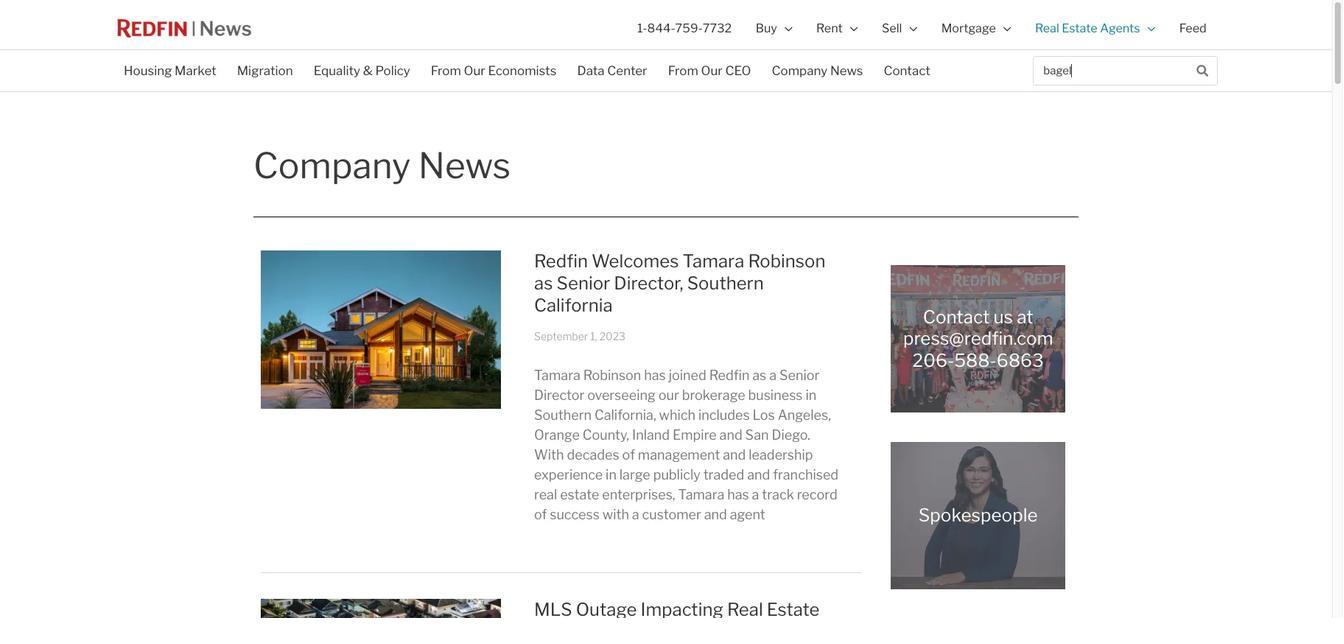 Task type: describe. For each thing, give the bounding box(es) containing it.
brokerage
[[682, 387, 746, 403]]

los
[[753, 407, 775, 423]]

real
[[534, 487, 557, 502]]

estate
[[1062, 21, 1098, 35]]

southern inside redfin welcomes tamara robinson as senior director, southern california
[[688, 273, 764, 294]]

7732
[[703, 21, 732, 35]]

california,
[[595, 407, 657, 423]]

rent
[[817, 21, 843, 35]]

data
[[577, 63, 605, 78]]

redfin welcomes tamara robinson as senior director, southern california
[[534, 251, 826, 316]]

angeles,
[[778, 407, 831, 423]]

redfin welcomes tamara robinson as senior director, southern california link
[[534, 251, 826, 316]]

redfin inside redfin welcomes tamara robinson as senior director, southern california
[[534, 251, 588, 272]]

759-
[[676, 21, 703, 35]]

senior inside tamara robinson has joined redfin as a senior director overseeing our brokerage business in southern california, which includes los angeles, orange county, inland empire and san diego. with decades of management and leadership experience in large publicly traded and franchised real estate enterprises, tamara has a track record of success with a customer and agent
[[780, 368, 820, 383]]

search image
[[1197, 64, 1209, 76]]

our
[[659, 387, 679, 403]]

Search... search field
[[1034, 57, 1188, 85]]

spokespeople link
[[919, 505, 1038, 527]]

equality & policy link
[[303, 54, 421, 88]]

our for ceo
[[701, 63, 723, 78]]

enterprises,
[[602, 487, 676, 502]]

september
[[534, 330, 588, 343]]

as inside redfin welcomes tamara robinson as senior director, southern california
[[534, 273, 553, 294]]

estate
[[560, 487, 600, 502]]

includes
[[699, 407, 750, 423]]

market
[[175, 63, 216, 78]]

from our ceo
[[668, 63, 751, 78]]

with
[[603, 507, 629, 522]]

as inside tamara robinson has joined redfin as a senior director overseeing our brokerage business in southern california, which includes los angeles, orange county, inland empire and san diego. with decades of management and leadership experience in large publicly traded and franchised real estate enterprises, tamara has a track record of success with a customer and agent
[[753, 368, 767, 383]]

large
[[620, 467, 651, 483]]

welcomes
[[592, 251, 679, 272]]

california
[[534, 295, 613, 316]]

our for economists
[[464, 63, 486, 78]]

director,
[[614, 273, 684, 294]]

september 1, 2023
[[534, 330, 626, 343]]

real estate agents
[[1036, 21, 1141, 35]]

buy link
[[744, 0, 805, 57]]

0 vertical spatial has
[[644, 368, 666, 383]]

economists
[[488, 63, 557, 78]]

206-
[[913, 350, 955, 371]]

spokespeople
[[919, 505, 1038, 527]]

equality
[[314, 63, 361, 78]]

6863
[[997, 350, 1044, 371]]

mortgage
[[942, 21, 996, 35]]

leadership
[[749, 447, 813, 463]]

orange
[[534, 427, 580, 443]]

press@redfin.com
[[904, 328, 1054, 350]]

1-844-759-7732 link
[[626, 0, 744, 57]]

1 horizontal spatial of
[[623, 447, 635, 463]]

from our economists link
[[421, 54, 567, 88]]

record
[[797, 487, 838, 502]]

1 horizontal spatial company news
[[772, 63, 863, 78]]

publicly
[[654, 467, 701, 483]]

business
[[748, 387, 803, 403]]

migration
[[237, 63, 293, 78]]

equality & policy
[[314, 63, 410, 78]]

county,
[[583, 427, 630, 443]]

company news link
[[762, 54, 874, 88]]

inland
[[632, 427, 670, 443]]

1 vertical spatial company news
[[254, 144, 511, 187]]

housing market link
[[114, 54, 227, 88]]

diego.
[[772, 427, 811, 443]]

us
[[994, 307, 1014, 328]]

from our ceo link
[[658, 54, 762, 88]]

contact link
[[874, 54, 941, 88]]

experience
[[534, 467, 603, 483]]

decades
[[567, 447, 620, 463]]

which
[[659, 407, 696, 423]]

feed link
[[1168, 0, 1219, 57]]

housing market
[[124, 63, 216, 78]]

migration link
[[227, 54, 303, 88]]

data center
[[577, 63, 648, 78]]

1 vertical spatial in
[[606, 467, 617, 483]]

2 vertical spatial a
[[632, 507, 640, 522]]

sell
[[882, 21, 903, 35]]

customer
[[642, 507, 702, 522]]

director
[[534, 387, 585, 403]]



Task type: vqa. For each thing, say whether or not it's contained in the screenshot.
Share button
no



Task type: locate. For each thing, give the bounding box(es) containing it.
track
[[762, 487, 794, 502]]

tamara down traded
[[679, 487, 725, 502]]

0 horizontal spatial our
[[464, 63, 486, 78]]

data center link
[[567, 54, 658, 88]]

0 vertical spatial company news
[[772, 63, 863, 78]]

in
[[806, 387, 817, 403], [606, 467, 617, 483]]

our left ceo
[[701, 63, 723, 78]]

has
[[644, 368, 666, 383], [728, 487, 749, 502]]

redfin
[[534, 251, 588, 272], [710, 368, 750, 383]]

from
[[431, 63, 461, 78], [668, 63, 699, 78]]

mortgage link
[[930, 0, 1024, 57]]

1 horizontal spatial has
[[728, 487, 749, 502]]

as
[[534, 273, 553, 294], [753, 368, 767, 383]]

588-
[[955, 350, 997, 371]]

redfin real estate news image
[[114, 13, 255, 43]]

1 from from the left
[[431, 63, 461, 78]]

1 horizontal spatial southern
[[688, 273, 764, 294]]

redfin up brokerage
[[710, 368, 750, 383]]

0 horizontal spatial in
[[606, 467, 617, 483]]

agents
[[1101, 21, 1141, 35]]

0 horizontal spatial robinson
[[584, 368, 642, 383]]

from our economists
[[431, 63, 557, 78]]

1 vertical spatial of
[[534, 507, 547, 522]]

a
[[770, 368, 777, 383], [752, 487, 760, 502], [632, 507, 640, 522]]

real
[[1036, 21, 1060, 35]]

redfin up california at left
[[534, 251, 588, 272]]

0 horizontal spatial has
[[644, 368, 666, 383]]

1 vertical spatial tamara
[[534, 368, 581, 383]]

0 vertical spatial company
[[772, 63, 828, 78]]

2 from from the left
[[668, 63, 699, 78]]

rent link
[[805, 0, 870, 57]]

southern inside tamara robinson has joined redfin as a senior director overseeing our brokerage business in southern california, which includes los angeles, orange county, inland empire and san diego. with decades of management and leadership experience in large publicly traded and franchised real estate enterprises, tamara has a track record of success with a customer and agent
[[534, 407, 592, 423]]

ceo
[[726, 63, 751, 78]]

1-
[[638, 21, 648, 35]]

from right policy
[[431, 63, 461, 78]]

company
[[772, 63, 828, 78], [254, 144, 411, 187]]

from down 1-844-759-7732 link
[[668, 63, 699, 78]]

of down real
[[534, 507, 547, 522]]

has up agent
[[728, 487, 749, 502]]

None search field
[[1033, 56, 1219, 86]]

overseeing
[[588, 387, 656, 403]]

contact
[[884, 63, 931, 78], [923, 307, 990, 328]]

2023
[[600, 330, 626, 343]]

0 vertical spatial robinson
[[748, 251, 826, 272]]

0 horizontal spatial southern
[[534, 407, 592, 423]]

robinson inside tamara robinson has joined redfin as a senior director overseeing our brokerage business in southern california, which includes los angeles, orange county, inland empire and san diego. with decades of management and leadership experience in large publicly traded and franchised real estate enterprises, tamara has a track record of success with a customer and agent
[[584, 368, 642, 383]]

contact down 'sell' link
[[884, 63, 931, 78]]

0 horizontal spatial senior
[[557, 273, 610, 294]]

policy
[[376, 63, 410, 78]]

1 horizontal spatial our
[[701, 63, 723, 78]]

&
[[363, 63, 373, 78]]

tamara up the director,
[[683, 251, 745, 272]]

0 horizontal spatial from
[[431, 63, 461, 78]]

tamara up director
[[534, 368, 581, 383]]

0 vertical spatial southern
[[688, 273, 764, 294]]

1 horizontal spatial as
[[753, 368, 767, 383]]

2 horizontal spatial a
[[770, 368, 777, 383]]

0 vertical spatial of
[[623, 447, 635, 463]]

robinson inside redfin welcomes tamara robinson as senior director, southern california
[[748, 251, 826, 272]]

senior up business
[[780, 368, 820, 383]]

a up business
[[770, 368, 777, 383]]

agent
[[730, 507, 766, 522]]

1 vertical spatial senior
[[780, 368, 820, 383]]

contact inside 'contact us at press@redfin.com 206-588-6863'
[[923, 307, 990, 328]]

southern
[[688, 273, 764, 294], [534, 407, 592, 423]]

senior up california at left
[[557, 273, 610, 294]]

0 horizontal spatial as
[[534, 273, 553, 294]]

1 horizontal spatial a
[[752, 487, 760, 502]]

real estate agents link
[[1024, 0, 1168, 57]]

0 vertical spatial senior
[[557, 273, 610, 294]]

contact for contact us at press@redfin.com 206-588-6863
[[923, 307, 990, 328]]

management
[[638, 447, 720, 463]]

franchised
[[773, 467, 839, 483]]

and
[[720, 427, 743, 443], [723, 447, 746, 463], [748, 467, 770, 483], [704, 507, 727, 522]]

news
[[831, 63, 863, 78], [418, 144, 511, 187]]

and left agent
[[704, 507, 727, 522]]

tamara
[[683, 251, 745, 272], [534, 368, 581, 383], [679, 487, 725, 502]]

0 vertical spatial in
[[806, 387, 817, 403]]

1 horizontal spatial robinson
[[748, 251, 826, 272]]

with
[[534, 447, 564, 463]]

of up large
[[623, 447, 635, 463]]

2 vertical spatial tamara
[[679, 487, 725, 502]]

0 horizontal spatial company
[[254, 144, 411, 187]]

0 horizontal spatial news
[[418, 144, 511, 187]]

0 vertical spatial tamara
[[683, 251, 745, 272]]

and up track
[[748, 467, 770, 483]]

contact for contact
[[884, 63, 931, 78]]

in left large
[[606, 467, 617, 483]]

redfin home + sign image
[[259, 238, 502, 422]]

senior
[[557, 273, 610, 294], [780, 368, 820, 383]]

1 vertical spatial contact
[[923, 307, 990, 328]]

sell link
[[870, 0, 930, 57]]

1 vertical spatial news
[[418, 144, 511, 187]]

0 horizontal spatial a
[[632, 507, 640, 522]]

0 vertical spatial a
[[770, 368, 777, 383]]

844-
[[648, 21, 676, 35]]

0 vertical spatial news
[[831, 63, 863, 78]]

tamara inside redfin welcomes tamara robinson as senior director, southern california
[[683, 251, 745, 272]]

robinson
[[748, 251, 826, 272], [584, 368, 642, 383]]

san
[[746, 427, 769, 443]]

0 vertical spatial redfin
[[534, 251, 588, 272]]

at
[[1017, 307, 1034, 328]]

1 vertical spatial southern
[[534, 407, 592, 423]]

from for from our ceo
[[668, 63, 699, 78]]

as up business
[[753, 368, 767, 383]]

in up "angeles,"
[[806, 387, 817, 403]]

has up our
[[644, 368, 666, 383]]

1 vertical spatial as
[[753, 368, 767, 383]]

and up traded
[[723, 447, 746, 463]]

our left the economists
[[464, 63, 486, 78]]

senior inside redfin welcomes tamara robinson as senior director, southern california
[[557, 273, 610, 294]]

1 horizontal spatial redfin
[[710, 368, 750, 383]]

contact us at press@redfin.com 206-588-6863
[[904, 307, 1054, 371]]

company news
[[772, 63, 863, 78], [254, 144, 511, 187]]

1 vertical spatial a
[[752, 487, 760, 502]]

0 vertical spatial contact
[[884, 63, 931, 78]]

feed
[[1180, 21, 1207, 35]]

a up agent
[[752, 487, 760, 502]]

1,
[[591, 330, 598, 343]]

0 horizontal spatial redfin
[[534, 251, 588, 272]]

as up california at left
[[534, 273, 553, 294]]

1 vertical spatial robinson
[[584, 368, 642, 383]]

1 horizontal spatial in
[[806, 387, 817, 403]]

2 our from the left
[[701, 63, 723, 78]]

our
[[464, 63, 486, 78], [701, 63, 723, 78]]

buy
[[756, 21, 778, 35]]

success
[[550, 507, 600, 522]]

a right with
[[632, 507, 640, 522]]

contact up press@redfin.com
[[923, 307, 990, 328]]

our inside from our ceo link
[[701, 63, 723, 78]]

joined
[[669, 368, 707, 383]]

housing
[[124, 63, 172, 78]]

1 horizontal spatial senior
[[780, 368, 820, 383]]

0 vertical spatial as
[[534, 273, 553, 294]]

our inside from our economists link
[[464, 63, 486, 78]]

1 horizontal spatial news
[[831, 63, 863, 78]]

traded
[[704, 467, 745, 483]]

1 vertical spatial company
[[254, 144, 411, 187]]

1 vertical spatial redfin
[[710, 368, 750, 383]]

of
[[623, 447, 635, 463], [534, 507, 547, 522]]

from for from our economists
[[431, 63, 461, 78]]

tamara robinson has joined redfin as a senior director overseeing our brokerage business in southern california, which includes los angeles, orange county, inland empire and san diego. with decades of management and leadership experience in large publicly traded and franchised real estate enterprises, tamara has a track record of success with a customer and agent
[[534, 368, 839, 522]]

empire
[[673, 427, 717, 443]]

1-844-759-7732
[[638, 21, 732, 35]]

1 vertical spatial has
[[728, 487, 749, 502]]

0 horizontal spatial of
[[534, 507, 547, 522]]

center
[[608, 63, 648, 78]]

0 horizontal spatial company news
[[254, 144, 511, 187]]

1 horizontal spatial company
[[772, 63, 828, 78]]

redfin inside tamara robinson has joined redfin as a senior director overseeing our brokerage business in southern california, which includes los angeles, orange county, inland empire and san diego. with decades of management and leadership experience in large publicly traded and franchised real estate enterprises, tamara has a track record of success with a customer and agent
[[710, 368, 750, 383]]

and down 'includes'
[[720, 427, 743, 443]]

1 horizontal spatial from
[[668, 63, 699, 78]]

1 our from the left
[[464, 63, 486, 78]]



